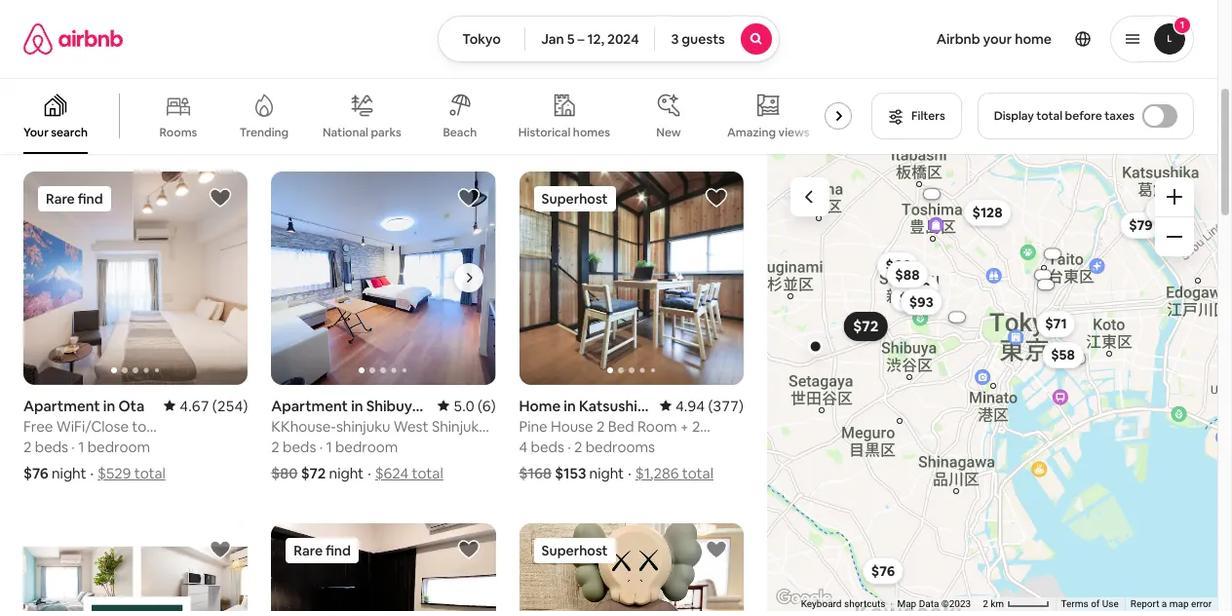 Task type: describe. For each thing, give the bounding box(es) containing it.
keyboard shortcuts
[[801, 599, 886, 610]]

keyboard shortcuts button
[[801, 598, 886, 611]]

report a map error link
[[1131, 599, 1212, 610]]

tokyo button
[[438, 16, 526, 62]]

$79 button
[[1120, 211, 1162, 239]]

$88 inside button
[[895, 265, 920, 283]]

jan 5 – 12, 2024
[[541, 30, 639, 48]]

$126
[[519, 112, 551, 130]]

google map
showing 21 stays. region
[[767, 154, 1232, 611]]

$790 total
[[98, 112, 167, 130]]

hotel
[[519, 45, 557, 63]]

total inside 4 beds · 2 bedrooms $168 $153 night · $1,286 total
[[682, 464, 714, 482]]

display total before taxes button
[[978, 93, 1194, 139]]

$88 button
[[887, 260, 929, 288]]

terms
[[1061, 599, 1089, 610]]

$529 total button
[[98, 464, 166, 482]]

beach
[[443, 125, 477, 140]]

data
[[919, 599, 939, 610]]

in for shinjuku
[[560, 45, 572, 63]]

trending
[[240, 125, 289, 140]]

2 up $93 night
[[23, 86, 32, 104]]

historical
[[519, 125, 571, 140]]

keyboard
[[801, 599, 842, 610]]

2 beds · 1 bedroom $76 night · $529 total
[[23, 437, 166, 482]]

$153 button
[[1146, 196, 1193, 223]]

5.0
[[454, 396, 475, 415]]

beds inside the 2 beds · 1 bedroom $80 $72 night · $624 total
[[283, 437, 316, 456]]

report a map error
[[1131, 599, 1212, 610]]

use
[[1102, 599, 1119, 610]]

$58 button
[[1043, 341, 1084, 368]]

$93 for $93 $71
[[910, 293, 934, 310]]

1 for 2 beds · 1 bedroom $80 $72 night · $624 total
[[326, 437, 332, 456]]

2 km
[[983, 599, 1007, 610]]

$93 for $93 night
[[23, 112, 49, 130]]

rooms
[[159, 125, 197, 140]]

beds inside '2 beds · 1 bedroom $76 night · $529 total'
[[35, 437, 68, 456]]

4.4 out of 5 average rating,  15 reviews image
[[677, 45, 744, 63]]

home
[[1015, 30, 1052, 48]]

total right $612
[[378, 112, 410, 130]]

new inside group
[[656, 125, 681, 140]]

homes
[[573, 125, 610, 140]]

filters button
[[872, 93, 962, 139]]

report
[[1131, 599, 1160, 610]]

bedroom for 3 beds · 1 bedroom
[[583, 86, 646, 104]]

bedrooms inside 4 beds · 2 bedrooms $168 $153 night · $1,286 total
[[586, 437, 655, 456]]

$1,286 total button
[[635, 464, 714, 482]]

profile element
[[803, 0, 1194, 78]]

bedroom up $790
[[87, 86, 150, 104]]

$168 inside 4 beds · 2 bedrooms $168 $153 night · $1,286 total
[[519, 464, 552, 482]]

add to wishlist: room in koto city image
[[457, 538, 480, 561]]

$58
[[1051, 346, 1075, 364]]

4.4 (15)
[[693, 45, 744, 63]]

amazing
[[727, 125, 776, 140]]

$790
[[98, 112, 132, 130]]

1 button
[[1111, 16, 1194, 62]]

$128 button
[[964, 199, 1012, 226]]

3 for 3 guests
[[671, 30, 679, 48]]

1 bedroom
[[78, 86, 150, 104]]

total inside display total before taxes button
[[1037, 108, 1063, 124]]

12,
[[587, 30, 605, 48]]

$93 $71
[[910, 293, 1067, 333]]

beds up $93 night
[[35, 86, 68, 104]]

4.94 out of 5 average rating,  377 reviews image
[[660, 396, 744, 415]]

2 bedrooms
[[326, 86, 407, 104]]

$126 $88 night
[[519, 112, 618, 130]]

apartment for apartment in  ota
[[23, 396, 100, 415]]

in for ota
[[103, 396, 115, 415]]

$71 button
[[1037, 310, 1076, 337]]

(6)
[[478, 396, 496, 415]]

1 for 3 beds · 1 bedroom
[[574, 86, 580, 104]]

4
[[519, 437, 528, 456]]

$72 inside the 2 beds · 1 bedroom $80 $72 night · $624 total
[[301, 464, 326, 482]]

$624
[[375, 464, 409, 482]]

guests
[[682, 30, 725, 48]]

night inside '2 beds · 1 bedroom $76 night · $529 total'
[[52, 464, 86, 482]]

airbnb your home link
[[925, 19, 1064, 59]]

bedroom for 2 beds · 1 bedroom $80 $72 night · $624 total
[[335, 437, 398, 456]]

map data ©2023
[[897, 599, 971, 610]]

none search field containing tokyo
[[438, 16, 780, 62]]

national
[[323, 125, 369, 140]]

of
[[1091, 599, 1100, 610]]

2 inside button
[[983, 599, 988, 610]]

$66
[[886, 256, 910, 274]]

$790 total button
[[98, 112, 167, 130]]

$66 button
[[877, 251, 919, 278]]

night left $612
[[298, 112, 332, 130]]

$168 inside button
[[900, 279, 931, 296]]

$72 button
[[844, 311, 888, 341]]

km
[[991, 599, 1004, 610]]

$128
[[973, 203, 1003, 221]]

airbnb your home
[[937, 30, 1052, 48]]

total inside '2 beds · 1 bedroom $76 night · $529 total'
[[134, 464, 166, 482]]

2 km button
[[977, 598, 1055, 611]]

3 guests button
[[655, 16, 780, 62]]

$80
[[271, 464, 298, 482]]

amazing views
[[727, 125, 810, 140]]

2 beds · 1 bedroom $80 $72 night · $624 total
[[271, 437, 443, 482]]

in for chuo
[[351, 45, 363, 63]]

$71 inside '$93 $71'
[[1045, 315, 1067, 333]]

$612 total button
[[344, 112, 410, 130]]

display total before taxes
[[994, 108, 1135, 124]]

4.4
[[693, 45, 714, 63]]



Task type: locate. For each thing, give the bounding box(es) containing it.
night inside 4 beds · 2 bedrooms $168 $153 night · $1,286 total
[[590, 464, 624, 482]]

shinjuku
[[575, 45, 633, 63]]

apartment in chuo city
[[271, 45, 435, 63]]

3 beds · 1 bedroom
[[519, 86, 646, 104]]

zoom in image
[[1167, 189, 1183, 205]]

jan 5 – 12, 2024 button
[[525, 16, 656, 62]]

1 vertical spatial 3
[[519, 86, 528, 104]]

add to wishlist: apartment in kita city image
[[705, 538, 728, 561]]

total left before
[[1037, 108, 1063, 124]]

$88 down 3 beds · 1 bedroom
[[554, 112, 581, 130]]

in left chuo
[[351, 45, 363, 63]]

apartment up the "2 bedrooms"
[[271, 45, 348, 63]]

total right $529
[[134, 464, 166, 482]]

3 left guests
[[671, 30, 679, 48]]

bedroom up $624
[[335, 437, 398, 456]]

5
[[567, 30, 575, 48]]

before
[[1065, 108, 1102, 124]]

1 2 beds from the left
[[23, 86, 68, 104]]

0 vertical spatial $93
[[23, 112, 49, 130]]

total right $618
[[665, 112, 696, 130]]

2 up $71 night · $612 total
[[326, 86, 334, 104]]

chuo
[[366, 45, 403, 63]]

2 beds up trending at the top left
[[271, 86, 316, 104]]

1 inside dropdown button
[[1181, 19, 1185, 31]]

2 down apartment in  ota
[[23, 437, 32, 456]]

2 inside '2 beds · 1 bedroom $76 night · $529 total'
[[23, 437, 32, 456]]

$153
[[1155, 200, 1184, 218], [555, 464, 586, 482]]

total inside the 2 beds · 1 bedroom $80 $72 night · $624 total
[[412, 464, 443, 482]]

city for hotel in shinjuku city
[[636, 45, 664, 63]]

0 horizontal spatial new
[[465, 45, 496, 63]]

$618
[[630, 112, 662, 130]]

airbnb
[[937, 30, 981, 48]]

1 horizontal spatial new
[[656, 125, 681, 140]]

total right $1,286
[[682, 464, 714, 482]]

5.0 (6)
[[454, 396, 496, 415]]

apartment
[[271, 45, 348, 63], [23, 396, 100, 415]]

night inside the 2 beds · 1 bedroom $80 $72 night · $624 total
[[329, 464, 364, 482]]

1 vertical spatial bedrooms
[[586, 437, 655, 456]]

apartment up '2 beds · 1 bedroom $76 night · $529 total'
[[23, 396, 100, 415]]

$618 total
[[630, 112, 696, 130]]

0 horizontal spatial city
[[406, 45, 435, 63]]

1 horizontal spatial $76
[[872, 562, 895, 579]]

1 city from the left
[[406, 45, 435, 63]]

tokyo
[[462, 30, 501, 48]]

0 vertical spatial $72
[[853, 317, 879, 336]]

city
[[406, 45, 435, 63], [636, 45, 664, 63]]

apartment for apartment in chuo city
[[271, 45, 348, 63]]

beds inside 4 beds · 2 bedrooms $168 $153 night · $1,286 total
[[531, 437, 564, 456]]

2 right 4
[[574, 437, 583, 456]]

(377)
[[708, 396, 744, 415]]

4.67 (254)
[[180, 396, 248, 415]]

$72 inside $72 $66
[[853, 317, 879, 336]]

1
[[1181, 19, 1185, 31], [78, 86, 84, 104], [574, 86, 580, 104], [78, 437, 84, 456], [326, 437, 332, 456]]

1 vertical spatial $88
[[895, 265, 920, 283]]

$76 up shortcuts
[[872, 562, 895, 579]]

$168 button
[[891, 274, 939, 301]]

parks
[[371, 125, 402, 140]]

1 horizontal spatial city
[[636, 45, 664, 63]]

your
[[23, 125, 49, 140]]

$79
[[1129, 216, 1153, 234]]

night left $624
[[329, 464, 364, 482]]

in left –
[[560, 45, 572, 63]]

5.0 out of 5 average rating,  6 reviews image
[[438, 396, 496, 415]]

$1,286
[[635, 464, 679, 482]]

new place to stay image
[[450, 45, 496, 63]]

1 horizontal spatial 3
[[671, 30, 679, 48]]

total right $790
[[135, 112, 167, 130]]

(254)
[[212, 396, 248, 415]]

3 guests
[[671, 30, 725, 48]]

2 beds for $93
[[23, 86, 68, 104]]

4.67 out of 5 average rating,  254 reviews image
[[164, 396, 248, 415]]

beds down apartment in  ota
[[35, 437, 68, 456]]

$76 left $529
[[23, 464, 49, 482]]

bedroom for 2 beds · 1 bedroom $76 night · $529 total
[[87, 437, 150, 456]]

2 beds
[[23, 86, 68, 104], [271, 86, 316, 104]]

0 vertical spatial apartment
[[271, 45, 348, 63]]

©2023
[[942, 599, 971, 610]]

zoom out image
[[1167, 229, 1183, 245]]

1 horizontal spatial $71
[[1045, 315, 1067, 333]]

0 horizontal spatial 2 beds
[[23, 86, 68, 104]]

night down 3 beds · 1 bedroom
[[584, 112, 618, 130]]

1 horizontal spatial $88
[[895, 265, 920, 283]]

city right shinjuku
[[636, 45, 664, 63]]

bedroom up $529
[[87, 437, 150, 456]]

city right chuo
[[406, 45, 435, 63]]

beds up $80
[[283, 437, 316, 456]]

group
[[0, 78, 860, 154], [23, 171, 248, 385], [271, 171, 720, 385], [519, 171, 744, 385], [23, 523, 248, 611], [271, 523, 496, 611], [519, 523, 744, 611]]

terms of use link
[[1061, 599, 1119, 610]]

$93 down $88 button
[[910, 293, 934, 310]]

$76 inside '2 beds · 1 bedroom $76 night · $529 total'
[[23, 464, 49, 482]]

0 vertical spatial $76
[[23, 464, 49, 482]]

1 vertical spatial new
[[656, 125, 681, 140]]

1 vertical spatial $153
[[555, 464, 586, 482]]

4.94
[[676, 396, 705, 415]]

bedroom
[[87, 86, 150, 104], [583, 86, 646, 104], [87, 437, 150, 456], [335, 437, 398, 456]]

0 horizontal spatial apartment
[[23, 396, 100, 415]]

beds right 4
[[531, 437, 564, 456]]

beds up $71 night · $612 total
[[283, 86, 316, 104]]

add to wishlist: apartment in shinjuku city image
[[209, 538, 232, 561]]

1 horizontal spatial in
[[351, 45, 363, 63]]

1 vertical spatial apartment
[[23, 396, 100, 415]]

0 horizontal spatial $88
[[554, 112, 581, 130]]

beds up $126 at left
[[531, 86, 564, 104]]

0 vertical spatial $88
[[554, 112, 581, 130]]

1 for 2 beds · 1 bedroom $76 night · $529 total
[[78, 437, 84, 456]]

map
[[897, 599, 917, 610]]

1 horizontal spatial $153
[[1155, 200, 1184, 218]]

$72
[[853, 317, 879, 336], [301, 464, 326, 482]]

$88 up the $143 button
[[895, 265, 920, 283]]

1 inside the 2 beds · 1 bedroom $80 $72 night · $624 total
[[326, 437, 332, 456]]

$153 inside $153 button
[[1155, 200, 1184, 218]]

bedroom inside the 2 beds · 1 bedroom $80 $72 night · $624 total
[[335, 437, 398, 456]]

hotel in shinjuku city
[[519, 45, 664, 63]]

0 horizontal spatial in
[[103, 396, 115, 415]]

3 up $126 at left
[[519, 86, 528, 104]]

0 horizontal spatial $72
[[301, 464, 326, 482]]

add to wishlist: apartment in shibuya city image
[[457, 186, 480, 209]]

1 horizontal spatial bedrooms
[[586, 437, 655, 456]]

1 horizontal spatial $168
[[900, 279, 931, 296]]

taxes
[[1105, 108, 1135, 124]]

new
[[465, 45, 496, 63], [656, 125, 681, 140]]

shortcuts
[[844, 599, 886, 610]]

$93 button
[[901, 288, 942, 315]]

$88
[[554, 112, 581, 130], [895, 265, 920, 283]]

amusement park: tokyo disney resort image
[[1216, 429, 1232, 445]]

$153 inside 4 beds · 2 bedrooms $168 $153 night · $1,286 total
[[555, 464, 586, 482]]

bedrooms up $1,286
[[586, 437, 655, 456]]

$72 $66
[[853, 256, 910, 336]]

0 vertical spatial 3
[[671, 30, 679, 48]]

$93
[[23, 112, 49, 130], [910, 293, 934, 310]]

2 2 beds from the left
[[271, 86, 316, 104]]

night right your
[[52, 112, 87, 130]]

0 vertical spatial $71
[[271, 112, 294, 130]]

1 horizontal spatial apartment
[[271, 45, 348, 63]]

$93 night
[[23, 112, 87, 130]]

4.67
[[180, 396, 209, 415]]

bedroom inside '2 beds · 1 bedroom $76 night · $529 total'
[[87, 437, 150, 456]]

2 up trending at the top left
[[271, 86, 280, 104]]

$71 up $58 button
[[1045, 315, 1067, 333]]

group containing national parks
[[0, 78, 860, 154]]

2 horizontal spatial in
[[560, 45, 572, 63]]

1 vertical spatial $71
[[1045, 315, 1067, 333]]

3
[[671, 30, 679, 48], [519, 86, 528, 104]]

new right the "homes"
[[656, 125, 681, 140]]

display
[[994, 108, 1034, 124]]

1 horizontal spatial $72
[[853, 317, 879, 336]]

your search
[[23, 125, 88, 140]]

night left $529
[[52, 464, 86, 482]]

$624 total button
[[375, 464, 443, 482]]

ota
[[118, 396, 145, 415]]

1 vertical spatial $168
[[519, 464, 552, 482]]

jan
[[541, 30, 564, 48]]

$71 left "national"
[[271, 112, 294, 130]]

new left hotel
[[465, 45, 496, 63]]

2 beds for $71
[[271, 86, 316, 104]]

$76
[[23, 464, 49, 482], [872, 562, 895, 579]]

apartment in  ota
[[23, 396, 145, 415]]

$153 left $1,286
[[555, 464, 586, 482]]

0 vertical spatial $153
[[1155, 200, 1184, 218]]

night left $1,286
[[590, 464, 624, 482]]

0 horizontal spatial 3
[[519, 86, 528, 104]]

1 vertical spatial $72
[[301, 464, 326, 482]]

2 city from the left
[[636, 45, 664, 63]]

total right $624
[[412, 464, 443, 482]]

None search field
[[438, 16, 780, 62]]

filters
[[912, 108, 946, 124]]

0 horizontal spatial bedrooms
[[338, 86, 407, 104]]

bedroom up $618
[[583, 86, 646, 104]]

4 beds · 2 bedrooms $168 $153 night · $1,286 total
[[519, 437, 714, 482]]

0 horizontal spatial $153
[[555, 464, 586, 482]]

·
[[567, 86, 571, 104], [336, 112, 340, 130], [72, 437, 75, 456], [319, 437, 323, 456], [568, 437, 571, 456], [90, 464, 94, 482], [368, 464, 371, 482], [628, 464, 632, 482]]

$618 total button
[[630, 112, 696, 130]]

2 inside the 2 beds · 1 bedroom $80 $72 night · $624 total
[[271, 437, 280, 456]]

terms of use
[[1061, 599, 1119, 610]]

$93 inside '$93 $71'
[[910, 293, 934, 310]]

national parks
[[323, 125, 402, 140]]

2 beds up $93 night
[[23, 86, 68, 104]]

(15)
[[717, 45, 744, 63]]

map
[[1170, 599, 1189, 610]]

$76 inside 'button'
[[872, 562, 895, 579]]

$71 night · $612 total
[[271, 112, 410, 130]]

2 inside 4 beds · 2 bedrooms $168 $153 night · $1,286 total
[[574, 437, 583, 456]]

bedrooms up $612 total button
[[338, 86, 407, 104]]

0 horizontal spatial $93
[[23, 112, 49, 130]]

add to wishlist: apartment in  ota image
[[209, 186, 232, 209]]

1 inside '2 beds · 1 bedroom $76 night · $529 total'
[[78, 437, 84, 456]]

add to wishlist: home in katsushika image
[[705, 186, 728, 209]]

3 inside button
[[671, 30, 679, 48]]

0 horizontal spatial $168
[[519, 464, 552, 482]]

0 vertical spatial $168
[[900, 279, 931, 296]]

2 up $80
[[271, 437, 280, 456]]

1 vertical spatial $93
[[910, 293, 934, 310]]

1 horizontal spatial 2 beds
[[271, 86, 316, 104]]

$143 button
[[891, 285, 938, 312]]

0 vertical spatial bedrooms
[[338, 86, 407, 104]]

$168
[[900, 279, 931, 296], [519, 464, 552, 482]]

0 vertical spatial new
[[465, 45, 496, 63]]

0 horizontal spatial $71
[[271, 112, 294, 130]]

1 vertical spatial $76
[[872, 562, 895, 579]]

city for apartment in chuo city
[[406, 45, 435, 63]]

1 horizontal spatial $93
[[910, 293, 934, 310]]

total
[[1037, 108, 1063, 124], [135, 112, 167, 130], [378, 112, 410, 130], [665, 112, 696, 130], [134, 464, 166, 482], [412, 464, 443, 482], [682, 464, 714, 482]]

$93 left search
[[23, 112, 49, 130]]

error
[[1192, 599, 1212, 610]]

2 left km
[[983, 599, 988, 610]]

in left ota
[[103, 396, 115, 415]]

0 horizontal spatial $76
[[23, 464, 49, 482]]

3 for 3 beds · 1 bedroom
[[519, 86, 528, 104]]

$153 up zoom out image
[[1155, 200, 1184, 218]]

google image
[[772, 586, 836, 611]]

views
[[779, 125, 810, 140]]



Task type: vqa. For each thing, say whether or not it's contained in the screenshot.
Nov in "Gorgofreddo, Italy 6,446 miles away Nov 1 – 6 $282 night"
no



